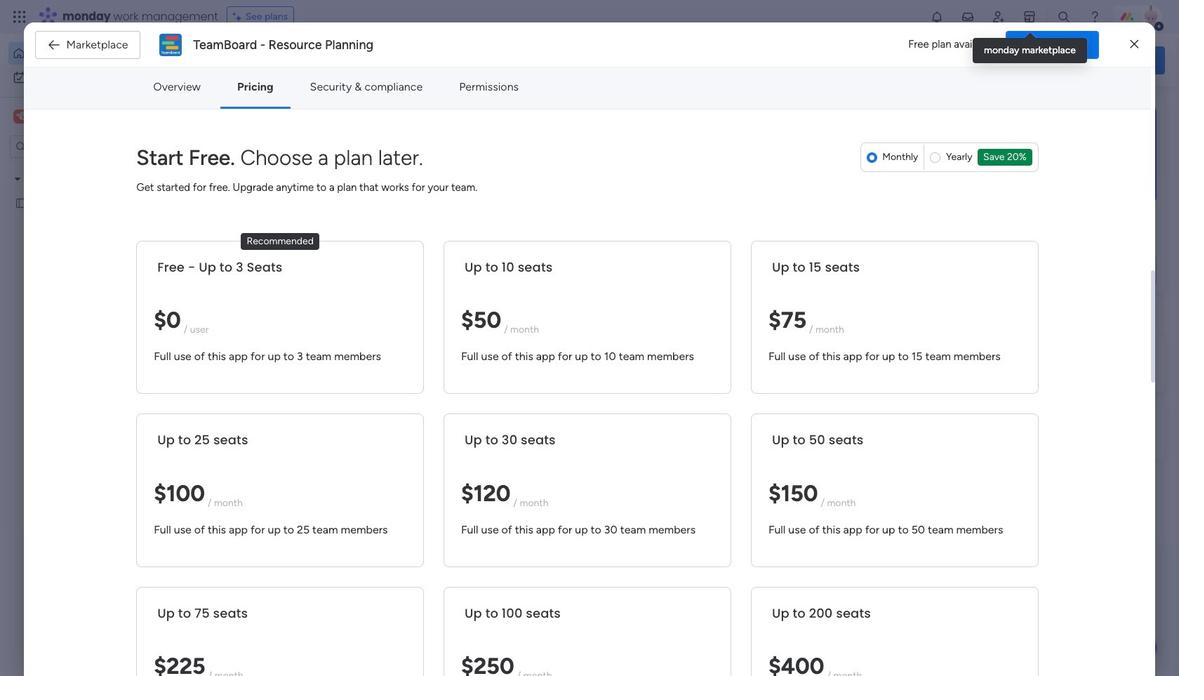 Task type: locate. For each thing, give the bounding box(es) containing it.
0 element
[[359, 334, 376, 351]]

getting started element
[[955, 335, 1166, 392]]

caret down image
[[15, 174, 20, 184]]

workspace image
[[13, 109, 27, 124], [240, 424, 274, 458]]

v2 bolt switch image
[[1076, 52, 1084, 68]]

0 horizontal spatial public board image
[[15, 196, 28, 209]]

dapulse x slim image
[[1131, 36, 1139, 53]]

quick search results list box
[[217, 131, 921, 317]]

list box
[[0, 164, 179, 404]]

0 vertical spatial workspace image
[[13, 109, 27, 124]]

application logo image
[[160, 33, 182, 56]]

v2 user feedback image
[[967, 52, 977, 68]]

templates image image
[[968, 106, 1153, 203]]

workspace selection element
[[13, 108, 50, 125]]

public board image
[[15, 196, 28, 209], [235, 256, 250, 272]]

option
[[8, 42, 171, 65], [8, 66, 171, 88], [0, 166, 179, 169]]

0 horizontal spatial workspace image
[[13, 109, 27, 124]]

2 vertical spatial option
[[0, 166, 179, 169]]

monday marketplace image
[[1023, 10, 1037, 24]]

public board image
[[467, 256, 482, 272]]

1 vertical spatial workspace image
[[240, 424, 274, 458]]

notifications image
[[931, 10, 945, 24]]

1 horizontal spatial public board image
[[235, 256, 250, 272]]



Task type: describe. For each thing, give the bounding box(es) containing it.
close my workspaces image
[[217, 382, 234, 399]]

select product image
[[13, 10, 27, 24]]

help image
[[1089, 10, 1103, 24]]

1 horizontal spatial workspace image
[[240, 424, 274, 458]]

1 vertical spatial option
[[8, 66, 171, 88]]

0 vertical spatial public board image
[[15, 196, 28, 209]]

0 vertical spatial option
[[8, 42, 171, 65]]

add to favorites image
[[419, 257, 433, 271]]

invite members image
[[992, 10, 1006, 24]]

search everything image
[[1058, 10, 1072, 24]]

ruby anderson image
[[1141, 6, 1163, 28]]

1 vertical spatial public board image
[[235, 256, 250, 272]]

see plans image
[[233, 9, 246, 25]]

open update feed (inbox) image
[[217, 334, 234, 351]]

workspace image
[[15, 109, 25, 124]]

update feed image
[[961, 10, 976, 24]]

Search in workspace field
[[29, 139, 117, 155]]



Task type: vqa. For each thing, say whether or not it's contained in the screenshot.
the able
no



